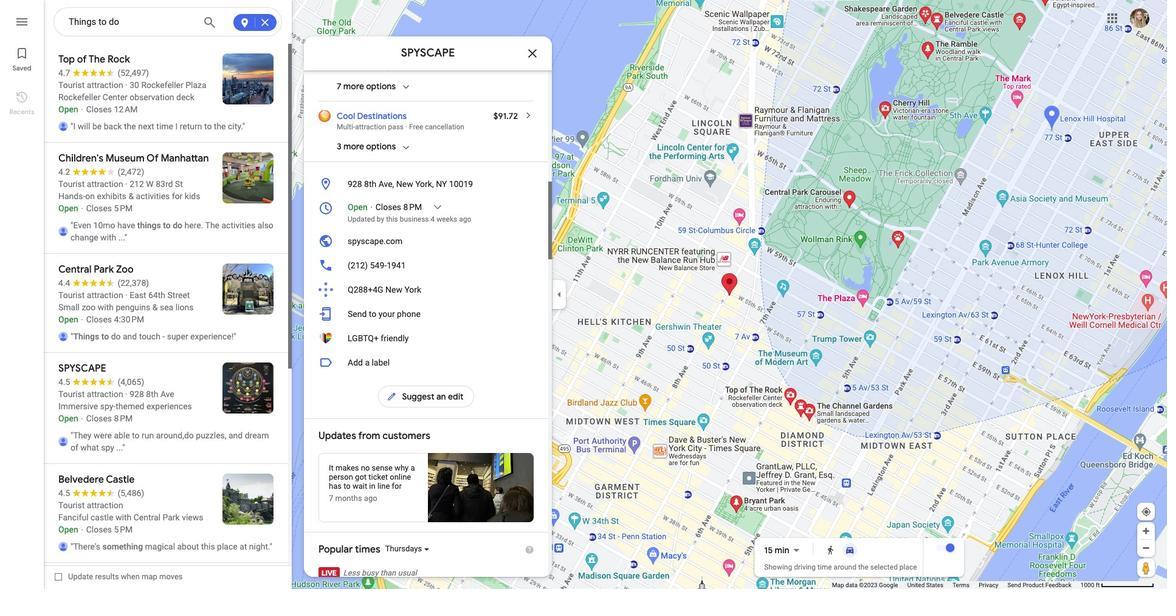 Task type: describe. For each thing, give the bounding box(es) containing it.
$91.72
[[494, 111, 518, 122]]

10019
[[449, 179, 473, 189]]

1941
[[387, 261, 406, 271]]

updated by this business 4 weeks ago
[[348, 215, 472, 224]]

send product feedback button
[[1008, 582, 1072, 590]]

thursdays option
[[386, 545, 425, 554]]

add a label
[[348, 358, 390, 368]]

3
[[337, 141, 342, 152]]

ago inside 'information for spyscape' region
[[459, 215, 472, 224]]

an
[[437, 392, 446, 402]]

show street view coverage image
[[1138, 560, 1156, 578]]

live
[[322, 570, 337, 578]]

Things to do field
[[54, 7, 282, 37]]

united states
[[908, 583, 944, 589]]

· for 7 more options
[[406, 63, 408, 71]]

a
[[365, 358, 370, 368]]

footer inside the google maps "element"
[[833, 582, 1081, 590]]

label
[[372, 358, 390, 368]]

©2023
[[860, 583, 878, 589]]

 suggest an edit
[[386, 390, 464, 404]]

(212) 549-1941
[[348, 261, 406, 271]]

multi-attraction pass · free cancellation
[[337, 123, 465, 132]]

1000 ft button
[[1081, 583, 1155, 589]]

zoom in image
[[1142, 527, 1151, 536]]

zoom out image
[[1142, 544, 1151, 553]]

updated
[[348, 215, 375, 224]]

show open hours for the week image
[[433, 202, 444, 213]]

city
[[351, 50, 367, 61]]

send for send to your phone
[[348, 309, 367, 319]]

information for spyscape region
[[304, 172, 549, 351]]

place
[[900, 564, 918, 572]]

attraction for 7 more options
[[355, 63, 386, 71]]

0 vertical spatial york
[[394, 50, 412, 61]]

than
[[381, 569, 396, 578]]

product
[[1023, 583, 1045, 589]]

less
[[343, 569, 360, 578]]

showing
[[765, 564, 793, 572]]

collapse side panel image
[[553, 288, 566, 302]]

options for 3 more options
[[366, 141, 396, 152]]

driving
[[794, 564, 816, 572]]

google
[[880, 583, 899, 589]]

around
[[834, 564, 857, 572]]

hours image
[[319, 201, 333, 216]]

showing driving time around the selected place
[[765, 564, 918, 572]]

cool destinations
[[337, 111, 407, 122]]

· for 3 more options
[[406, 123, 408, 132]]

none field inside things to do field
[[69, 15, 194, 29]]

928 8th ave, new york, ny 10019
[[348, 179, 473, 189]]

selected
[[871, 564, 898, 572]]

york,
[[416, 179, 434, 189]]

driving image
[[846, 546, 855, 556]]

popular times
[[319, 544, 381, 556]]

united
[[908, 583, 925, 589]]

feedback
[[1046, 583, 1072, 589]]

3 more options button
[[337, 141, 412, 162]]

1000
[[1081, 583, 1095, 589]]

Update results when map moves checkbox
[[55, 570, 183, 585]]

8th
[[364, 179, 377, 189]]

instant
[[409, 63, 432, 71]]

go city - new york
[[337, 50, 412, 61]]

cool
[[337, 111, 355, 122]]

multi- for 3
[[337, 123, 355, 132]]

map data ©2023 google
[[833, 583, 899, 589]]

(212)
[[348, 261, 368, 271]]

google maps element
[[0, 0, 1168, 590]]

options for 7 more options
[[366, 81, 396, 92]]

saved
[[12, 64, 31, 72]]

none radio driving
[[841, 544, 860, 558]]

new for york,
[[396, 179, 413, 189]]

when
[[121, 573, 140, 582]]

none search field inside the google maps "element"
[[54, 7, 282, 37]]

8 pm
[[404, 202, 422, 212]]

show your location image
[[1142, 507, 1153, 518]]

suggest
[[402, 392, 435, 402]]

privacy button
[[979, 582, 999, 590]]

terms button
[[953, 582, 970, 590]]

1000 ft
[[1081, 583, 1101, 589]]

attraction for 3 more options
[[355, 123, 386, 132]]

united states button
[[908, 582, 944, 590]]

map
[[833, 583, 845, 589]]

add a label button
[[304, 351, 549, 375]]

15 min
[[765, 546, 790, 557]]

by
[[377, 215, 384, 224]]

go
[[337, 50, 349, 61]]

terms
[[953, 583, 970, 589]]

15 min button
[[765, 544, 804, 558]]

recents
[[9, 108, 34, 116]]

walking image
[[826, 546, 836, 556]]

⋅
[[370, 202, 374, 212]]

phone
[[397, 309, 421, 319]]

more for 7
[[344, 81, 364, 92]]

time
[[818, 564, 832, 572]]

months
[[335, 494, 362, 503]]

ago inside button
[[364, 494, 377, 503]]



Task type: vqa. For each thing, say whether or not it's contained in the screenshot.
Hours popup button
no



Task type: locate. For each thing, give the bounding box(es) containing it.
0 vertical spatial multi-
[[337, 63, 355, 71]]

1 vertical spatial multi-
[[337, 123, 355, 132]]

spyscape.com link
[[304, 229, 549, 253]]

map
[[142, 573, 157, 582]]

1 more from the top
[[344, 81, 364, 92]]

1 options from the top
[[366, 81, 396, 92]]

closes
[[376, 202, 401, 212]]

states
[[927, 583, 944, 589]]

list containing saved
[[0, 0, 44, 590]]

Turn off travel time tool checkbox
[[937, 544, 955, 553]]

confirmation
[[434, 63, 475, 71]]

1 vertical spatial ago
[[364, 494, 377, 503]]

0 vertical spatial new
[[375, 50, 393, 61]]

2 multi- from the top
[[337, 123, 355, 132]]

1 vertical spatial pass
[[388, 123, 404, 132]]

pass for 3 more options
[[388, 123, 404, 132]]

ago right weeks
[[459, 215, 472, 224]]

thursdays button
[[386, 545, 501, 555]]

new right -
[[375, 50, 393, 61]]

549-
[[370, 261, 387, 271]]

send inside footer
[[1008, 583, 1022, 589]]

options inside "7 more options" button
[[366, 81, 396, 92]]

new down 1941
[[386, 285, 403, 295]]

1 pass from the top
[[388, 63, 404, 71]]

0 horizontal spatial 7
[[329, 494, 333, 503]]

0 vertical spatial 7
[[337, 81, 342, 92]]

None radio
[[821, 544, 841, 558], [841, 544, 860, 558]]

google account: michelle dermenjian  
(michelle.dermenjian@adept.ai) image
[[1131, 8, 1150, 28]]

ago right months
[[364, 494, 377, 503]]

york
[[394, 50, 412, 61], [405, 285, 422, 295]]

open
[[348, 202, 368, 212]]

928 8th ave, new york, ny 10019 button
[[304, 172, 549, 196]]

options
[[366, 81, 396, 92], [366, 141, 396, 152]]

7
[[337, 81, 342, 92], [329, 494, 333, 503]]

1 vertical spatial 7
[[329, 494, 333, 503]]

update results when map moves
[[68, 573, 183, 582]]

7 inside "7 more options" button
[[337, 81, 342, 92]]

usual
[[398, 569, 417, 578]]

update
[[68, 573, 93, 582]]

7 months ago
[[329, 494, 377, 503]]

928
[[348, 179, 362, 189]]

from
[[358, 430, 380, 443]]

edit
[[448, 392, 464, 402]]

more for 3
[[344, 141, 364, 152]]

multi-attraction pass · instant confirmation
[[337, 63, 475, 71]]

cancellation
[[425, 123, 465, 132]]

1 multi- from the top
[[337, 63, 355, 71]]

customers
[[383, 430, 431, 443]]

saved button
[[0, 41, 44, 75]]

options up destinations
[[366, 81, 396, 92]]

send to your phone
[[348, 309, 421, 319]]

1 · from the top
[[406, 63, 408, 71]]

none radio walking
[[821, 544, 841, 558]]

friendly
[[381, 334, 409, 343]]

1 vertical spatial york
[[405, 285, 422, 295]]

pass
[[388, 63, 404, 71], [388, 123, 404, 132]]

multi- for 7
[[337, 63, 355, 71]]

spyscape
[[401, 46, 455, 60]]

popular
[[319, 544, 353, 556]]

0 horizontal spatial ago
[[364, 494, 377, 503]]

multi- down cool
[[337, 123, 355, 132]]

· left free
[[406, 123, 408, 132]]

attraction down the cool destinations
[[355, 123, 386, 132]]

q288+4g new york button
[[304, 278, 549, 302]]

· left instant
[[406, 63, 408, 71]]

None field
[[69, 15, 194, 29]]

options inside 3 more options button
[[366, 141, 396, 152]]

7 inside 7 months ago button
[[329, 494, 333, 503]]

more right 3 on the left top of the page
[[344, 141, 364, 152]]

open ⋅ closes 8 pm
[[348, 202, 422, 212]]

popular times at spyscape region
[[304, 533, 549, 586]]

more inside button
[[344, 141, 364, 152]]

weeks
[[437, 215, 458, 224]]

2 options from the top
[[366, 141, 396, 152]]

spyscape.com
[[348, 236, 403, 246]]

moves
[[159, 573, 183, 582]]

-
[[369, 50, 373, 61]]

menu image
[[15, 15, 29, 29]]

q288+4g
[[348, 285, 384, 295]]

0 horizontal spatial send
[[348, 309, 367, 319]]

1 vertical spatial attraction
[[355, 123, 386, 132]]

1 none radio from the left
[[821, 544, 841, 558]]

7 down the go
[[337, 81, 342, 92]]

ny
[[436, 179, 447, 189]]

this
[[386, 215, 398, 224]]

thursdays
[[386, 545, 422, 554]]

send left product
[[1008, 583, 1022, 589]]

attraction down -
[[355, 63, 386, 71]]

options down multi-attraction pass · free cancellation at the left of the page
[[366, 141, 396, 152]]

0 vertical spatial options
[[366, 81, 396, 92]]

0 vertical spatial send
[[348, 309, 367, 319]]

results for things to do feed
[[44, 44, 292, 590]]

7 for 7 more options
[[337, 81, 342, 92]]

pass down destinations
[[388, 123, 404, 132]]

1 vertical spatial ·
[[406, 123, 408, 132]]

multi- down the go
[[337, 63, 355, 71]]

footer containing map data ©2023 google
[[833, 582, 1081, 590]]

none radio up around
[[841, 544, 860, 558]]

1 vertical spatial send
[[1008, 583, 1022, 589]]

your
[[379, 309, 395, 319]]

add
[[348, 358, 363, 368]]

recents button
[[0, 85, 44, 119]]

to
[[369, 309, 377, 319]]

15
[[765, 546, 773, 557]]

send to your phone button
[[304, 302, 549, 326]]

send inside 'information for spyscape' region
[[348, 309, 367, 319]]

7 more options
[[337, 81, 396, 92]]

data
[[846, 583, 858, 589]]

2 none radio from the left
[[841, 544, 860, 558]]

0 vertical spatial attraction
[[355, 63, 386, 71]]

new right the ave,
[[396, 179, 413, 189]]

more inside button
[[344, 81, 364, 92]]

pass down go city - new york
[[388, 63, 404, 71]]

york inside button
[[405, 285, 422, 295]]

more down "city"
[[344, 81, 364, 92]]

lgbtq+
[[348, 334, 379, 343]]

7 months ago button
[[319, 454, 534, 523]]

None search field
[[54, 7, 282, 37]]

2 vertical spatial new
[[386, 285, 403, 295]]

list
[[0, 0, 44, 590]]

2 pass from the top
[[388, 123, 404, 132]]

1 vertical spatial new
[[396, 179, 413, 189]]

1 horizontal spatial 7
[[337, 81, 342, 92]]

business
[[400, 215, 429, 224]]

updates from customers
[[319, 430, 431, 443]]

4
[[431, 215, 435, 224]]

lgbtq+ friendly
[[348, 334, 409, 343]]

attraction
[[355, 63, 386, 71], [355, 123, 386, 132]]

(212) 549-1941 button
[[304, 253, 549, 278]]

pass for 7 more options
[[388, 63, 404, 71]]

none radio up time
[[821, 544, 841, 558]]

0 vertical spatial ·
[[406, 63, 408, 71]]

footer
[[833, 582, 1081, 590]]

7 left months
[[329, 494, 333, 503]]

send for send product feedback
[[1008, 583, 1022, 589]]

new for york
[[375, 50, 393, 61]]

1 vertical spatial more
[[344, 141, 364, 152]]

min
[[775, 546, 790, 557]]

the
[[859, 564, 869, 572]]

york up multi-attraction pass · instant confirmation
[[394, 50, 412, 61]]

1 vertical spatial options
[[366, 141, 396, 152]]

0 vertical spatial more
[[344, 81, 364, 92]]

2 attraction from the top
[[355, 123, 386, 132]]

1 attraction from the top
[[355, 63, 386, 71]]

3 more options
[[337, 141, 396, 152]]

0 vertical spatial ago
[[459, 215, 472, 224]]

2 · from the top
[[406, 123, 408, 132]]

7 more options button
[[337, 80, 412, 101]]

2 more from the top
[[344, 141, 364, 152]]

0 vertical spatial pass
[[388, 63, 404, 71]]

1 horizontal spatial send
[[1008, 583, 1022, 589]]

turn off travel time tool image
[[947, 544, 955, 553]]

privacy
[[979, 583, 999, 589]]

send left to
[[348, 309, 367, 319]]

york up phone
[[405, 285, 422, 295]]

1 horizontal spatial ago
[[459, 215, 472, 224]]

spyscape main content
[[304, 0, 552, 586]]

7 for 7 months ago
[[329, 494, 333, 503]]

times
[[355, 544, 381, 556]]

ave,
[[379, 179, 394, 189]]



